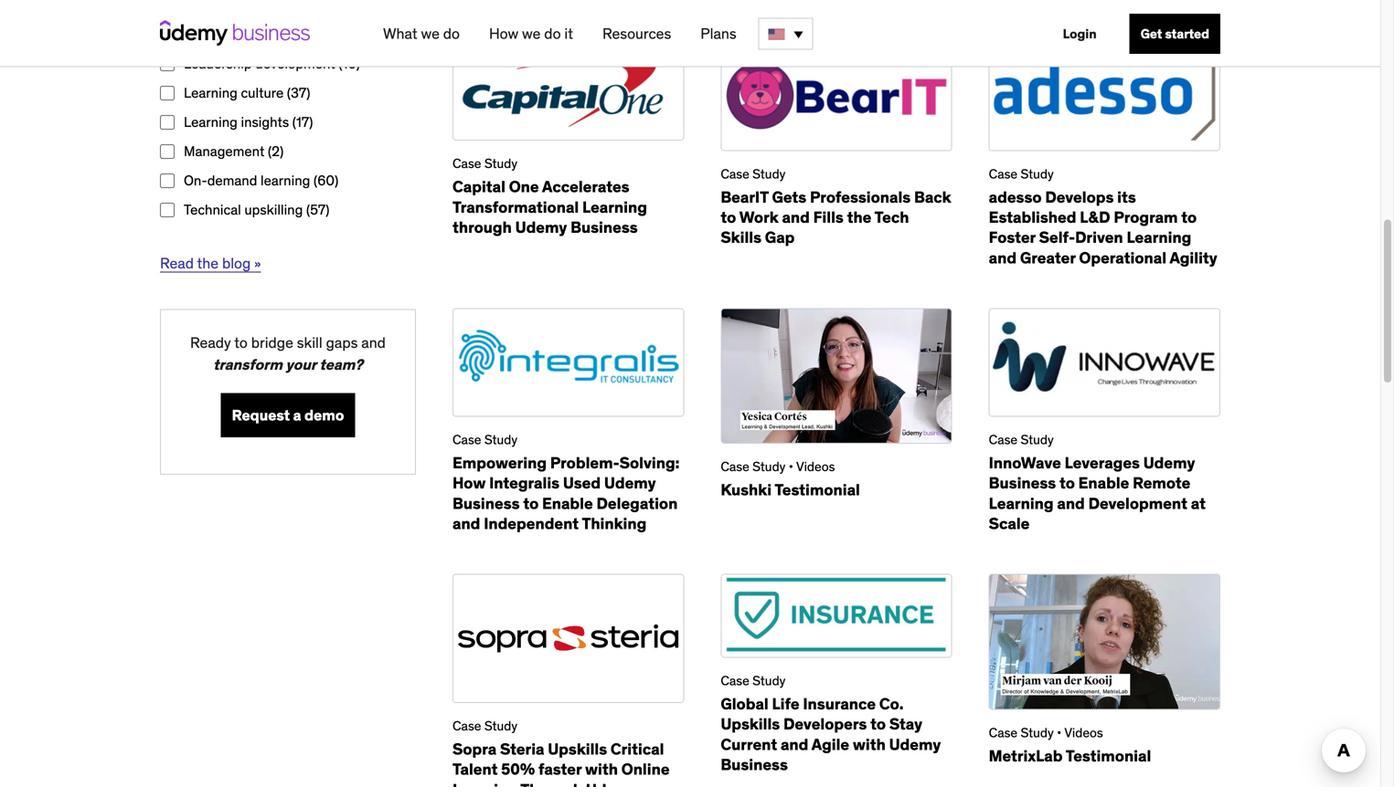 Task type: describe. For each thing, give the bounding box(es) containing it.
we for what
[[421, 24, 440, 43]]

accelerates
[[542, 177, 629, 197]]

case for innowave leverages udemy business to enable remote learning and development at scale
[[989, 432, 1018, 448]]

greater
[[1020, 248, 1076, 268]]

case study capital one accelerates transformational learning through udemy business
[[452, 156, 647, 237]]

how we do it button
[[482, 17, 580, 50]]

read the blog » link
[[160, 254, 261, 273]]

it
[[564, 24, 573, 43]]

(37)
[[287, 84, 310, 101]]

one
[[509, 177, 539, 197]]

case study sopra steria upskills critical talent 50% faster with online learning through ude
[[452, 719, 670, 788]]

with inside case study sopra steria upskills critical talent 50% faster with online learning through ude
[[585, 760, 618, 780]]

study for metrixlab testimonial
[[1021, 725, 1054, 742]]

developers
[[783, 715, 867, 735]]

skill
[[297, 334, 322, 352]]

demo
[[304, 406, 344, 425]]

case for adesso develops its established l&d program to foster self-driven learning and greater operational agility
[[989, 166, 1018, 182]]

empowering problem-solving: how integralis used udemy business to enable delegation and independent thinking link
[[452, 454, 680, 534]]

upskilling
[[244, 201, 303, 218]]

learning insights (17)
[[184, 113, 313, 131]]

request a demo
[[232, 406, 344, 425]]

metrixlab testimonial link
[[989, 747, 1151, 766]]

case study • videos metrixlab testimonial
[[989, 725, 1151, 766]]

business inside case study capital one accelerates transformational learning through udemy business
[[571, 217, 638, 237]]

and inside the case study empowering problem-solving: how integralis used udemy business to enable delegation and independent thinking
[[452, 514, 480, 534]]

(16)
[[339, 55, 360, 72]]

leverages
[[1065, 454, 1140, 473]]

testimonial for kushki testimonial
[[775, 480, 860, 500]]

• for kushki
[[789, 459, 793, 475]]

how we do it
[[489, 24, 573, 43]]

sopra steria upskills critical talent 50% faster with online learning through ude link
[[452, 740, 670, 788]]

insurance
[[803, 695, 876, 714]]

study for sopra steria upskills critical talent 50% faster with online learning through ude
[[484, 719, 517, 735]]

(60)
[[314, 172, 338, 189]]

what
[[383, 24, 417, 43]]

leadership development (16)
[[184, 55, 360, 72]]

learning inside case study adesso develops its established l&d program to foster self-driven learning and greater operational agility
[[1127, 228, 1191, 247]]

plans button
[[693, 17, 744, 50]]

L&D best practices (24) checkbox
[[160, 28, 175, 42]]

Technical upskilling (57) checkbox
[[160, 203, 175, 218]]

(17)
[[292, 113, 313, 131]]

do for what we do
[[443, 24, 460, 43]]

testimonial for metrixlab testimonial
[[1066, 747, 1151, 766]]

(24)
[[303, 25, 327, 43]]

business inside the case study empowering problem-solving: how integralis used udemy business to enable delegation and independent thinking
[[452, 494, 520, 514]]

case for empowering problem-solving: how integralis used udemy business to enable delegation and independent thinking
[[452, 432, 481, 448]]

learning
[[261, 172, 310, 189]]

kushki testimonial link
[[721, 480, 860, 500]]

learning inside case study sopra steria upskills critical talent 50% faster with online learning through ude
[[452, 780, 517, 788]]

through
[[520, 780, 582, 788]]

upskills inside case study global life insurance co. upskills developers to stay current and agile with udemy business
[[721, 715, 780, 735]]

bearit
[[721, 187, 768, 207]]

established
[[989, 208, 1076, 227]]

read
[[160, 254, 194, 273]]

with inside case study global life insurance co. upskills developers to stay current and agile with udemy business
[[853, 735, 886, 755]]

best
[[213, 25, 240, 43]]

Management (2) checkbox
[[160, 145, 175, 159]]

to inside case study adesso develops its established l&d program to foster self-driven learning and greater operational agility
[[1181, 208, 1197, 227]]

adesso develops its established l&d program to foster self-driven learning and greater operational agility link
[[989, 187, 1217, 268]]

and inside case study adesso develops its established l&d program to foster self-driven learning and greater operational agility
[[989, 248, 1017, 268]]

menu navigation
[[368, 0, 1220, 68]]

udemy inside case study innowave leverages udemy business to enable remote learning and development at scale
[[1143, 454, 1195, 473]]

its
[[1117, 187, 1136, 207]]

back
[[914, 187, 951, 207]]

remote
[[1133, 474, 1191, 493]]

transformational
[[452, 197, 579, 217]]

practices
[[244, 25, 300, 43]]

program
[[1114, 208, 1178, 227]]

50%
[[501, 760, 535, 780]]

how inside the case study empowering problem-solving: how integralis used udemy business to enable delegation and independent thinking
[[452, 474, 486, 493]]

stay
[[889, 715, 922, 735]]

capital one accelerates transformational learning through udemy business link
[[452, 177, 647, 237]]

scale
[[989, 514, 1030, 534]]

global
[[721, 695, 769, 714]]

videos for kushki
[[796, 459, 835, 475]]

innowave
[[989, 454, 1061, 473]]

management (2)
[[184, 142, 284, 160]]

tech
[[875, 208, 909, 227]]

ready
[[190, 334, 231, 352]]

resources
[[602, 24, 671, 43]]

ready to bridge skill gaps and transform your team?
[[190, 334, 386, 374]]

case study innowave leverages udemy business to enable remote learning and development at scale
[[989, 432, 1206, 534]]

develops
[[1045, 187, 1114, 207]]

talent
[[452, 760, 498, 780]]

demand
[[207, 172, 257, 189]]

leadership
[[184, 55, 252, 72]]

to inside case study global life insurance co. upskills developers to stay current and agile with udemy business
[[870, 715, 886, 735]]

Learning insights (17) checkbox
[[160, 115, 175, 130]]

empowering
[[452, 454, 547, 473]]

case study global life insurance co. upskills developers to stay current and agile with udemy business
[[721, 673, 941, 775]]

1 vertical spatial the
[[197, 254, 219, 273]]

study for adesso develops its established l&d program to foster self-driven learning and greater operational agility
[[1021, 166, 1054, 182]]

development
[[1088, 494, 1187, 514]]

enable inside the case study empowering problem-solving: how integralis used udemy business to enable delegation and independent thinking
[[542, 494, 593, 514]]

l&d best practices (24)
[[184, 25, 327, 43]]

independent
[[484, 514, 579, 534]]

and inside ready to bridge skill gaps and transform your team?
[[361, 334, 386, 352]]

case study adesso develops its established l&d program to foster self-driven learning and greater operational agility
[[989, 166, 1217, 268]]

and inside case study innowave leverages udemy business to enable remote learning and development at scale
[[1057, 494, 1085, 514]]

request
[[232, 406, 290, 425]]

get
[[1141, 26, 1162, 42]]

thinking
[[582, 514, 647, 534]]

read the blog »
[[160, 254, 261, 273]]

learning inside case study innowave leverages udemy business to enable remote learning and development at scale
[[989, 494, 1054, 514]]

resources button
[[595, 17, 678, 50]]

capital
[[452, 177, 505, 197]]

steria
[[500, 740, 544, 760]]



Task type: vqa. For each thing, say whether or not it's contained in the screenshot.


Task type: locate. For each thing, give the bounding box(es) containing it.
1 horizontal spatial do
[[544, 24, 561, 43]]

on-
[[184, 172, 207, 189]]

do inside 'dropdown button'
[[544, 24, 561, 43]]

1 horizontal spatial videos
[[1064, 725, 1103, 742]]

to up transform
[[234, 334, 248, 352]]

what we do
[[383, 24, 460, 43]]

operational
[[1079, 248, 1166, 268]]

upskills
[[721, 715, 780, 735], [548, 740, 607, 760]]

gap
[[765, 228, 795, 247]]

udemy inside case study capital one accelerates transformational learning through udemy business
[[515, 217, 567, 237]]

0 horizontal spatial we
[[421, 24, 440, 43]]

0 vertical spatial l&d
[[184, 25, 210, 43]]

testimonial right metrixlab
[[1066, 747, 1151, 766]]

work
[[739, 208, 779, 227]]

get started link
[[1130, 14, 1220, 54]]

0 vertical spatial the
[[847, 208, 872, 227]]

we right what
[[421, 24, 440, 43]]

to inside the case study bearit gets professionals back to work and fills the tech skills gap
[[721, 208, 736, 227]]

Learning culture (37) checkbox
[[160, 86, 175, 101]]

1 horizontal spatial the
[[847, 208, 872, 227]]

upskills inside case study sopra steria upskills critical talent 50% faster with online learning through ude
[[548, 740, 607, 760]]

study up capital
[[484, 156, 517, 172]]

study up steria
[[484, 719, 517, 735]]

1 vertical spatial l&d
[[1080, 208, 1110, 227]]

videos
[[796, 459, 835, 475], [1064, 725, 1103, 742]]

do for how we do it
[[544, 24, 561, 43]]

study up gets
[[752, 166, 786, 182]]

• for metrixlab
[[1057, 725, 1062, 742]]

global life insurance co. upskills developers to stay current and agile with udemy business link
[[721, 695, 941, 775]]

study for bearit gets professionals back to work and fills the tech skills gap
[[752, 166, 786, 182]]

to inside the case study empowering problem-solving: how integralis used udemy business to enable delegation and independent thinking
[[523, 494, 539, 514]]

learning up management
[[184, 113, 238, 131]]

l&d up driven
[[1080, 208, 1110, 227]]

1 horizontal spatial with
[[853, 735, 886, 755]]

learning inside case study capital one accelerates transformational learning through udemy business
[[582, 197, 647, 217]]

1 vertical spatial how
[[452, 474, 486, 493]]

study up innowave
[[1021, 432, 1054, 448]]

problem-
[[550, 454, 619, 473]]

study inside the case study empowering problem-solving: how integralis used udemy business to enable delegation and independent thinking
[[484, 432, 517, 448]]

case for sopra steria upskills critical talent 50% faster with online learning through ude
[[452, 719, 481, 735]]

»
[[254, 254, 261, 273]]

integralis
[[489, 474, 560, 493]]

0 horizontal spatial upskills
[[548, 740, 607, 760]]

study
[[484, 156, 517, 172], [752, 166, 786, 182], [1021, 166, 1054, 182], [484, 432, 517, 448], [1021, 432, 1054, 448], [752, 459, 786, 475], [752, 673, 786, 690], [484, 719, 517, 735], [1021, 725, 1054, 742]]

Leadership development (16) checkbox
[[160, 57, 175, 71]]

the down professionals
[[847, 208, 872, 227]]

do left the it
[[544, 24, 561, 43]]

study up adesso
[[1021, 166, 1054, 182]]

with right "agile"
[[853, 735, 886, 755]]

upskills up faster
[[548, 740, 607, 760]]

delegation
[[596, 494, 678, 514]]

udemy inside the case study empowering problem-solving: how integralis used udemy business to enable delegation and independent thinking
[[604, 474, 656, 493]]

to down co.
[[870, 715, 886, 735]]

your
[[286, 355, 316, 374]]

we left the it
[[522, 24, 541, 43]]

plans
[[700, 24, 736, 43]]

solving:
[[619, 454, 680, 473]]

0 vertical spatial with
[[853, 735, 886, 755]]

and left independent
[[452, 514, 480, 534]]

0 vertical spatial enable
[[1078, 474, 1129, 493]]

study up life
[[752, 673, 786, 690]]

how inside how we do it 'dropdown button'
[[489, 24, 518, 43]]

enable down leverages
[[1078, 474, 1129, 493]]

business down current
[[721, 755, 788, 775]]

case inside case study innowave leverages udemy business to enable remote learning and development at scale
[[989, 432, 1018, 448]]

case up innowave
[[989, 432, 1018, 448]]

to down leverages
[[1059, 474, 1075, 493]]

videos inside the case study • videos kushki testimonial
[[796, 459, 835, 475]]

testimonial right kushki
[[775, 480, 860, 500]]

case study • videos kushki testimonial
[[721, 459, 860, 500]]

case up metrixlab
[[989, 725, 1018, 742]]

1 horizontal spatial l&d
[[1080, 208, 1110, 227]]

faster
[[538, 760, 582, 780]]

case
[[452, 156, 481, 172], [721, 166, 749, 182], [989, 166, 1018, 182], [452, 432, 481, 448], [989, 432, 1018, 448], [721, 459, 749, 475], [721, 673, 749, 690], [452, 719, 481, 735], [989, 725, 1018, 742]]

videos inside case study • videos metrixlab testimonial
[[1064, 725, 1103, 742]]

case for bearit gets professionals back to work and fills the tech skills gap
[[721, 166, 749, 182]]

agility
[[1170, 248, 1217, 268]]

and down foster
[[989, 248, 1017, 268]]

case inside case study sopra steria upskills critical talent 50% faster with online learning through ude
[[452, 719, 481, 735]]

1 vertical spatial upskills
[[548, 740, 607, 760]]

get started
[[1141, 26, 1209, 42]]

blog
[[222, 254, 251, 273]]

l&d inside case study adesso develops its established l&d program to foster self-driven learning and greater operational agility
[[1080, 208, 1110, 227]]

1 horizontal spatial testimonial
[[1066, 747, 1151, 766]]

0 horizontal spatial enable
[[542, 494, 593, 514]]

• inside the case study • videos kushki testimonial
[[789, 459, 793, 475]]

life
[[772, 695, 800, 714]]

team?
[[319, 355, 363, 374]]

and
[[782, 208, 810, 227], [989, 248, 1017, 268], [361, 334, 386, 352], [1057, 494, 1085, 514], [452, 514, 480, 534], [781, 735, 808, 755]]

study for capital one accelerates transformational learning through udemy business
[[484, 156, 517, 172]]

• inside case study • videos metrixlab testimonial
[[1057, 725, 1062, 742]]

0 horizontal spatial videos
[[796, 459, 835, 475]]

videos up kushki testimonial link
[[796, 459, 835, 475]]

technical
[[184, 201, 241, 218]]

udemy business image
[[160, 20, 310, 46]]

1 do from the left
[[443, 24, 460, 43]]

case up kushki
[[721, 459, 749, 475]]

1 we from the left
[[421, 24, 440, 43]]

1 vertical spatial enable
[[542, 494, 593, 514]]

udemy down transformational
[[515, 217, 567, 237]]

study for global life insurance co. upskills developers to stay current and agile with udemy business
[[752, 673, 786, 690]]

study for innowave leverages udemy business to enable remote learning and development at scale
[[1021, 432, 1054, 448]]

professionals
[[810, 187, 911, 207]]

udemy down "stay"
[[889, 735, 941, 755]]

case for capital one accelerates transformational learning through udemy business
[[452, 156, 481, 172]]

and right gaps
[[361, 334, 386, 352]]

upskills up current
[[721, 715, 780, 735]]

online
[[621, 760, 670, 780]]

bridge
[[251, 334, 293, 352]]

testimonial inside case study • videos metrixlab testimonial
[[1066, 747, 1151, 766]]

study inside the case study • videos kushki testimonial
[[752, 459, 786, 475]]

and down leverages
[[1057, 494, 1085, 514]]

insights
[[241, 113, 289, 131]]

transform
[[213, 355, 282, 374]]

and down gets
[[782, 208, 810, 227]]

1 horizontal spatial •
[[1057, 725, 1062, 742]]

with down critical
[[585, 760, 618, 780]]

0 vertical spatial upskills
[[721, 715, 780, 735]]

study up kushki testimonial link
[[752, 459, 786, 475]]

1 vertical spatial with
[[585, 760, 618, 780]]

case for kushki testimonial
[[721, 459, 749, 475]]

business down empowering
[[452, 494, 520, 514]]

login
[[1063, 26, 1097, 42]]

learning down talent
[[452, 780, 517, 788]]

started
[[1165, 26, 1209, 42]]

case inside the case study empowering problem-solving: how integralis used udemy business to enable delegation and independent thinking
[[452, 432, 481, 448]]

2 we from the left
[[522, 24, 541, 43]]

(57)
[[306, 201, 329, 218]]

case inside case study adesso develops its established l&d program to foster self-driven learning and greater operational agility
[[989, 166, 1018, 182]]

study inside case study global life insurance co. upskills developers to stay current and agile with udemy business
[[752, 673, 786, 690]]

co.
[[879, 695, 904, 714]]

to up "agility"
[[1181, 208, 1197, 227]]

1 vertical spatial videos
[[1064, 725, 1103, 742]]

study inside case study • videos metrixlab testimonial
[[1021, 725, 1054, 742]]

how left the it
[[489, 24, 518, 43]]

business down innowave
[[989, 474, 1056, 493]]

0 horizontal spatial do
[[443, 24, 460, 43]]

learning down program
[[1127, 228, 1191, 247]]

agile
[[812, 735, 849, 755]]

1 horizontal spatial how
[[489, 24, 518, 43]]

0 vertical spatial •
[[789, 459, 793, 475]]

we inside dropdown button
[[421, 24, 440, 43]]

1 horizontal spatial enable
[[1078, 474, 1129, 493]]

case up empowering
[[452, 432, 481, 448]]

0 vertical spatial how
[[489, 24, 518, 43]]

case for metrixlab testimonial
[[989, 725, 1018, 742]]

0 horizontal spatial how
[[452, 474, 486, 493]]

enable inside case study innowave leverages udemy business to enable remote learning and development at scale
[[1078, 474, 1129, 493]]

sopra
[[452, 740, 497, 760]]

study inside case study sopra steria upskills critical talent 50% faster with online learning through ude
[[484, 719, 517, 735]]

case for global life insurance co. upskills developers to stay current and agile with udemy business
[[721, 673, 749, 690]]

how
[[489, 24, 518, 43], [452, 474, 486, 493]]

• up metrixlab testimonial link
[[1057, 725, 1062, 742]]

l&d right l&d best practices (24) checkbox
[[184, 25, 210, 43]]

to inside case study innowave leverages udemy business to enable remote learning and development at scale
[[1059, 474, 1075, 493]]

technical upskilling (57)
[[184, 201, 329, 218]]

2 do from the left
[[544, 24, 561, 43]]

0 vertical spatial testimonial
[[775, 480, 860, 500]]

case inside case study capital one accelerates transformational learning through udemy business
[[452, 156, 481, 172]]

to inside ready to bridge skill gaps and transform your team?
[[234, 334, 248, 352]]

to up independent
[[523, 494, 539, 514]]

0 horizontal spatial with
[[585, 760, 618, 780]]

udemy up delegation
[[604, 474, 656, 493]]

udemy inside case study global life insurance co. upskills developers to stay current and agile with udemy business
[[889, 735, 941, 755]]

study inside case study innowave leverages udemy business to enable remote learning and development at scale
[[1021, 432, 1054, 448]]

study up empowering
[[484, 432, 517, 448]]

through
[[452, 217, 512, 237]]

(2)
[[268, 142, 284, 160]]

• up kushki testimonial link
[[789, 459, 793, 475]]

management
[[184, 142, 265, 160]]

study inside case study capital one accelerates transformational learning through udemy business
[[484, 156, 517, 172]]

the inside the case study bearit gets professionals back to work and fills the tech skills gap
[[847, 208, 872, 227]]

study for kushki testimonial
[[752, 459, 786, 475]]

case study empowering problem-solving: how integralis used udemy business to enable delegation and independent thinking
[[452, 432, 680, 534]]

we inside 'dropdown button'
[[522, 24, 541, 43]]

business down the accelerates
[[571, 217, 638, 237]]

case inside case study global life insurance co. upskills developers to stay current and agile with udemy business
[[721, 673, 749, 690]]

learning down leadership
[[184, 84, 238, 101]]

gets
[[772, 187, 806, 207]]

udemy up remote
[[1143, 454, 1195, 473]]

with
[[853, 735, 886, 755], [585, 760, 618, 780]]

case up capital
[[452, 156, 481, 172]]

0 horizontal spatial •
[[789, 459, 793, 475]]

and inside case study global life insurance co. upskills developers to stay current and agile with udemy business
[[781, 735, 808, 755]]

learning up scale
[[989, 494, 1054, 514]]

request a demo link
[[221, 394, 355, 438]]

1 horizontal spatial we
[[522, 24, 541, 43]]

current
[[721, 735, 777, 755]]

1 vertical spatial testimonial
[[1066, 747, 1151, 766]]

1 vertical spatial •
[[1057, 725, 1062, 742]]

testimonial inside the case study • videos kushki testimonial
[[775, 480, 860, 500]]

case up adesso
[[989, 166, 1018, 182]]

case inside case study • videos metrixlab testimonial
[[989, 725, 1018, 742]]

do inside dropdown button
[[443, 24, 460, 43]]

1 horizontal spatial upskills
[[721, 715, 780, 735]]

business inside case study global life insurance co. upskills developers to stay current and agile with udemy business
[[721, 755, 788, 775]]

we
[[421, 24, 440, 43], [522, 24, 541, 43]]

case up "bearit"
[[721, 166, 749, 182]]

0 vertical spatial videos
[[796, 459, 835, 475]]

we for how
[[522, 24, 541, 43]]

case inside the case study bearit gets professionals back to work and fills the tech skills gap
[[721, 166, 749, 182]]

case up global
[[721, 673, 749, 690]]

bearit gets professionals back to work and fills the tech skills gap link
[[721, 187, 951, 247]]

case up sopra
[[452, 719, 481, 735]]

business inside case study innowave leverages udemy business to enable remote learning and development at scale
[[989, 474, 1056, 493]]

0 horizontal spatial testimonial
[[775, 480, 860, 500]]

culture
[[241, 84, 284, 101]]

login button
[[1052, 14, 1108, 54]]

0 horizontal spatial the
[[197, 254, 219, 273]]

request a demo button
[[221, 394, 355, 438]]

study up metrixlab
[[1021, 725, 1054, 742]]

a
[[293, 406, 301, 425]]

used
[[563, 474, 601, 493]]

testimonial
[[775, 480, 860, 500], [1066, 747, 1151, 766]]

how down empowering
[[452, 474, 486, 493]]

study for empowering problem-solving: how integralis used udemy business to enable delegation and independent thinking
[[484, 432, 517, 448]]

adesso
[[989, 187, 1042, 207]]

l&d
[[184, 25, 210, 43], [1080, 208, 1110, 227]]

study inside case study adesso develops its established l&d program to foster self-driven learning and greater operational agility
[[1021, 166, 1054, 182]]

On-demand learning (60) checkbox
[[160, 174, 175, 188]]

0 horizontal spatial l&d
[[184, 25, 210, 43]]

and left "agile"
[[781, 735, 808, 755]]

to up skills
[[721, 208, 736, 227]]

case inside the case study • videos kushki testimonial
[[721, 459, 749, 475]]

do right what
[[443, 24, 460, 43]]

study inside the case study bearit gets professionals back to work and fills the tech skills gap
[[752, 166, 786, 182]]

development
[[255, 55, 335, 72]]

videos for metrixlab
[[1064, 725, 1103, 742]]

and inside the case study bearit gets professionals back to work and fills the tech skills gap
[[782, 208, 810, 227]]

learning culture (37)
[[184, 84, 310, 101]]

videos up metrixlab testimonial link
[[1064, 725, 1103, 742]]

enable down the used
[[542, 494, 593, 514]]

do
[[443, 24, 460, 43], [544, 24, 561, 43]]

kushki
[[721, 480, 772, 500]]

learning down the accelerates
[[582, 197, 647, 217]]

the left blog
[[197, 254, 219, 273]]



